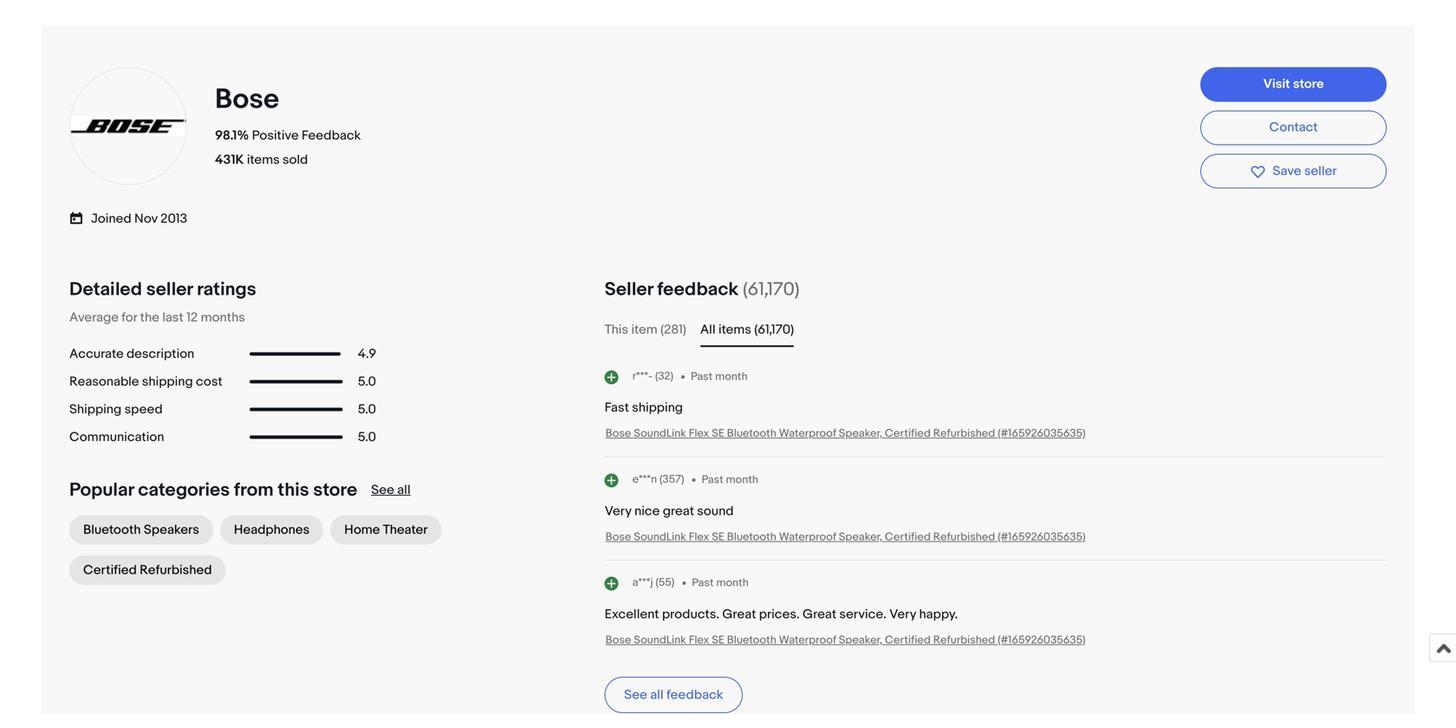 Task type: describe. For each thing, give the bounding box(es) containing it.
speed
[[124, 402, 163, 417]]

(61,170) for all items (61,170)
[[754, 322, 794, 338]]

past month for shipping
[[691, 370, 748, 383]]

12
[[186, 310, 198, 326]]

certified refurbished
[[83, 563, 212, 578]]

detailed seller ratings
[[69, 278, 256, 301]]

visit store link
[[1200, 67, 1387, 102]]

bose for excellent
[[605, 633, 631, 647]]

joined
[[91, 211, 131, 227]]

1 bose soundlink flex se bluetooth waterproof speaker, certified refurbished (#165926035635) from the top
[[605, 427, 1086, 440]]

bluetooth speakers link
[[69, 515, 213, 545]]

waterproof for prices.
[[779, 633, 836, 647]]

past for nice
[[702, 473, 723, 487]]

see all
[[371, 483, 411, 498]]

bluetooth for very
[[727, 530, 776, 544]]

431k
[[215, 152, 244, 168]]

popular categories from this store
[[69, 479, 357, 502]]

se for products.
[[712, 633, 724, 647]]

seller for detailed
[[146, 278, 193, 301]]

save
[[1273, 163, 1301, 179]]

1 vertical spatial feedback
[[666, 687, 723, 703]]

this item (281)
[[605, 322, 686, 338]]

sold
[[283, 152, 308, 168]]

refurbished for very nice great sound
[[933, 530, 995, 544]]

save seller
[[1273, 163, 1337, 179]]

bose for very
[[605, 530, 631, 544]]

certified for excellent products. great prices. great service. very happy.
[[885, 633, 931, 647]]

a***j (55)
[[632, 576, 675, 590]]

see all feedback link
[[605, 677, 743, 713]]

joined nov 2013
[[91, 211, 187, 227]]

excellent
[[605, 606, 659, 622]]

certified for fast shipping
[[885, 427, 931, 440]]

bluetooth down popular
[[83, 522, 141, 538]]

all
[[700, 322, 716, 338]]

past for shipping
[[691, 370, 713, 383]]

(61,170) for seller feedback (61,170)
[[743, 278, 800, 301]]

from
[[234, 479, 274, 502]]

categories
[[138, 479, 230, 502]]

average for the last 12 months
[[69, 310, 245, 326]]

1 great from the left
[[722, 606, 756, 622]]

soundlink for nice
[[634, 530, 686, 544]]

reasonable
[[69, 374, 139, 390]]

month for shipping
[[715, 370, 748, 383]]

bose link
[[215, 83, 285, 117]]

see all feedback
[[624, 687, 723, 703]]

home theater link
[[330, 515, 442, 545]]

tab list containing this item (281)
[[605, 320, 1387, 340]]

text__icon wrapper image
[[69, 209, 91, 226]]

(#165926035635) for prices.
[[998, 633, 1086, 647]]

5.0 for shipping
[[358, 374, 376, 390]]

e***n
[[632, 473, 657, 486]]

certified refurbished link
[[69, 556, 226, 585]]

1 speaker, from the top
[[839, 427, 882, 440]]

r***-
[[632, 370, 653, 383]]

bose for fast
[[605, 427, 631, 440]]

shipping for fast
[[632, 400, 683, 416]]

bose soundlink flex se bluetooth waterproof speaker, certified refurbished (#165926035635) link for sound
[[605, 530, 1086, 544]]

cost
[[196, 374, 223, 390]]

visit store
[[1263, 76, 1324, 92]]

months
[[201, 310, 245, 326]]

accurate description
[[69, 346, 194, 362]]

items for 431k
[[247, 152, 280, 168]]

bluetooth for fast
[[727, 427, 776, 440]]

great
[[663, 503, 694, 519]]

0 horizontal spatial store
[[313, 479, 357, 502]]

1 bose soundlink flex se bluetooth waterproof speaker, certified refurbished (#165926035635) link from the top
[[605, 427, 1086, 440]]

2013
[[160, 211, 187, 227]]

headphones
[[234, 522, 310, 538]]

detailed
[[69, 278, 142, 301]]

headphones link
[[220, 515, 323, 545]]

speakers
[[144, 522, 199, 538]]

for
[[122, 310, 137, 326]]

1 waterproof from the top
[[779, 427, 836, 440]]

home theater
[[344, 522, 428, 538]]

3 5.0 from the top
[[358, 430, 376, 445]]

this
[[605, 322, 628, 338]]

98.1%
[[215, 128, 249, 144]]

fast shipping
[[605, 400, 683, 416]]

description
[[127, 346, 194, 362]]

bose soundlink flex se bluetooth waterproof speaker, certified refurbished (#165926035635) link for prices.
[[605, 633, 1086, 647]]

seller
[[605, 278, 653, 301]]



Task type: locate. For each thing, give the bounding box(es) containing it.
1 horizontal spatial items
[[718, 322, 751, 338]]

1 vertical spatial soundlink
[[634, 530, 686, 544]]

past
[[691, 370, 713, 383], [702, 473, 723, 487], [692, 576, 714, 590]]

the
[[140, 310, 159, 326]]

bose down very nice great sound
[[605, 530, 631, 544]]

2 vertical spatial waterproof
[[779, 633, 836, 647]]

refurbished
[[933, 427, 995, 440], [933, 530, 995, 544], [140, 563, 212, 578], [933, 633, 995, 647]]

1 se from the top
[[712, 427, 724, 440]]

3 bose soundlink flex se bluetooth waterproof speaker, certified refurbished (#165926035635) link from the top
[[605, 633, 1086, 647]]

1 vertical spatial bose soundlink flex se bluetooth waterproof speaker, certified refurbished (#165926035635) link
[[605, 530, 1086, 544]]

soundlink down fast shipping
[[634, 427, 686, 440]]

(61,170) up all items (61,170)
[[743, 278, 800, 301]]

0 horizontal spatial great
[[722, 606, 756, 622]]

flex
[[689, 427, 709, 440], [689, 530, 709, 544], [689, 633, 709, 647]]

bluetooth
[[727, 427, 776, 440], [83, 522, 141, 538], [727, 530, 776, 544], [727, 633, 776, 647]]

(55)
[[656, 576, 675, 590]]

0 vertical spatial store
[[1293, 76, 1324, 92]]

visit
[[1263, 76, 1290, 92]]

happy.
[[919, 606, 958, 622]]

store right this
[[313, 479, 357, 502]]

bluetooth speakers
[[83, 522, 199, 538]]

(32)
[[655, 370, 673, 383]]

1 vertical spatial store
[[313, 479, 357, 502]]

past month for nice
[[702, 473, 758, 487]]

0 vertical spatial speaker,
[[839, 427, 882, 440]]

popular
[[69, 479, 134, 502]]

(#165926035635) for sound
[[998, 530, 1086, 544]]

seller for save
[[1304, 163, 1337, 179]]

2 5.0 from the top
[[358, 402, 376, 417]]

speaker, for prices.
[[839, 633, 882, 647]]

this
[[278, 479, 309, 502]]

0 vertical spatial past month
[[691, 370, 748, 383]]

1 vertical spatial se
[[712, 530, 724, 544]]

great left prices.
[[722, 606, 756, 622]]

(61,170) right all
[[754, 322, 794, 338]]

sound
[[697, 503, 734, 519]]

0 vertical spatial (61,170)
[[743, 278, 800, 301]]

2 vertical spatial month
[[716, 576, 749, 590]]

items inside "tab list"
[[718, 322, 751, 338]]

bluetooth up sound
[[727, 427, 776, 440]]

2 speaker, from the top
[[839, 530, 882, 544]]

flex for nice
[[689, 530, 709, 544]]

431k items sold
[[215, 152, 308, 168]]

2 vertical spatial (#165926035635)
[[998, 633, 1086, 647]]

2 vertical spatial bose soundlink flex se bluetooth waterproof speaker, certified refurbished (#165926035635)
[[605, 633, 1086, 647]]

3 flex from the top
[[689, 633, 709, 647]]

1 vertical spatial 5.0
[[358, 402, 376, 417]]

bose up the 98.1%
[[215, 83, 279, 117]]

1 vertical spatial flex
[[689, 530, 709, 544]]

1 vertical spatial month
[[726, 473, 758, 487]]

0 horizontal spatial all
[[397, 483, 411, 498]]

shipping
[[142, 374, 193, 390], [632, 400, 683, 416]]

past up products.
[[692, 576, 714, 590]]

feedback down products.
[[666, 687, 723, 703]]

all for see all
[[397, 483, 411, 498]]

5.0
[[358, 374, 376, 390], [358, 402, 376, 417], [358, 430, 376, 445]]

refurbished for excellent products. great prices. great service. very happy.
[[933, 633, 995, 647]]

bluetooth down sound
[[727, 530, 776, 544]]

1 vertical spatial past month
[[702, 473, 758, 487]]

seller
[[1304, 163, 1337, 179], [146, 278, 193, 301]]

seller inside button
[[1304, 163, 1337, 179]]

0 horizontal spatial very
[[605, 503, 631, 519]]

bluetooth down prices.
[[727, 633, 776, 647]]

1 horizontal spatial great
[[803, 606, 836, 622]]

1 horizontal spatial store
[[1293, 76, 1324, 92]]

0 vertical spatial soundlink
[[634, 427, 686, 440]]

all down excellent
[[650, 687, 664, 703]]

1 vertical spatial shipping
[[632, 400, 683, 416]]

feedback
[[302, 128, 361, 144]]

2 vertical spatial se
[[712, 633, 724, 647]]

2 vertical spatial past month
[[692, 576, 749, 590]]

accurate
[[69, 346, 124, 362]]

1 horizontal spatial shipping
[[632, 400, 683, 416]]

certified
[[885, 427, 931, 440], [885, 530, 931, 544], [83, 563, 137, 578], [885, 633, 931, 647]]

very left happy.
[[889, 606, 916, 622]]

month up sound
[[726, 473, 758, 487]]

great
[[722, 606, 756, 622], [803, 606, 836, 622]]

seller right save
[[1304, 163, 1337, 179]]

0 horizontal spatial items
[[247, 152, 280, 168]]

1 vertical spatial past
[[702, 473, 723, 487]]

contact
[[1269, 120, 1318, 135]]

4.9
[[358, 346, 376, 362]]

0 vertical spatial seller
[[1304, 163, 1337, 179]]

2 bose soundlink flex se bluetooth waterproof speaker, certified refurbished (#165926035635) from the top
[[605, 530, 1086, 544]]

soundlink down excellent
[[634, 633, 686, 647]]

past month for products.
[[692, 576, 749, 590]]

bose down excellent
[[605, 633, 631, 647]]

bluetooth for excellent
[[727, 633, 776, 647]]

1 vertical spatial bose soundlink flex se bluetooth waterproof speaker, certified refurbished (#165926035635)
[[605, 530, 1086, 544]]

1 vertical spatial all
[[650, 687, 664, 703]]

3 bose soundlink flex se bluetooth waterproof speaker, certified refurbished (#165926035635) from the top
[[605, 633, 1086, 647]]

item
[[631, 322, 657, 338]]

1 horizontal spatial see
[[624, 687, 647, 703]]

communication
[[69, 430, 164, 445]]

store
[[1293, 76, 1324, 92], [313, 479, 357, 502]]

1 vertical spatial see
[[624, 687, 647, 703]]

theater
[[383, 522, 428, 538]]

month down all items (61,170)
[[715, 370, 748, 383]]

se for shipping
[[712, 427, 724, 440]]

speaker, for sound
[[839, 530, 882, 544]]

0 vertical spatial feedback
[[657, 278, 739, 301]]

a***j
[[632, 576, 653, 590]]

e***n (357)
[[632, 473, 684, 486]]

(281)
[[660, 322, 686, 338]]

average
[[69, 310, 119, 326]]

2 vertical spatial 5.0
[[358, 430, 376, 445]]

bose down the fast
[[605, 427, 631, 440]]

0 vertical spatial 5.0
[[358, 374, 376, 390]]

(357)
[[659, 473, 684, 486]]

1 5.0 from the top
[[358, 374, 376, 390]]

bose soundlink flex se bluetooth waterproof speaker, certified refurbished (#165926035635)
[[605, 427, 1086, 440], [605, 530, 1086, 544], [605, 633, 1086, 647]]

5.0 for speed
[[358, 402, 376, 417]]

seller up last
[[146, 278, 193, 301]]

2 vertical spatial past
[[692, 576, 714, 590]]

0 vertical spatial month
[[715, 370, 748, 383]]

see for see all
[[371, 483, 394, 498]]

past month up products.
[[692, 576, 749, 590]]

see inside see all feedback link
[[624, 687, 647, 703]]

0 horizontal spatial shipping
[[142, 374, 193, 390]]

items down positive
[[247, 152, 280, 168]]

2 flex from the top
[[689, 530, 709, 544]]

se down sound
[[712, 530, 724, 544]]

past up sound
[[702, 473, 723, 487]]

shipping down r***- (32)
[[632, 400, 683, 416]]

soundlink for shipping
[[634, 427, 686, 440]]

2 vertical spatial speaker,
[[839, 633, 882, 647]]

1 vertical spatial speaker,
[[839, 530, 882, 544]]

all
[[397, 483, 411, 498], [650, 687, 664, 703]]

0 vertical spatial past
[[691, 370, 713, 383]]

store right 'visit'
[[1293, 76, 1324, 92]]

1 horizontal spatial seller
[[1304, 163, 1337, 179]]

2 vertical spatial soundlink
[[634, 633, 686, 647]]

items right all
[[718, 322, 751, 338]]

all items (61,170)
[[700, 322, 794, 338]]

1 vertical spatial very
[[889, 606, 916, 622]]

0 vertical spatial shipping
[[142, 374, 193, 390]]

soundlink
[[634, 427, 686, 440], [634, 530, 686, 544], [634, 633, 686, 647]]

month for products.
[[716, 576, 749, 590]]

1 vertical spatial items
[[718, 322, 751, 338]]

0 vertical spatial very
[[605, 503, 631, 519]]

2 se from the top
[[712, 530, 724, 544]]

2 waterproof from the top
[[779, 530, 836, 544]]

1 horizontal spatial very
[[889, 606, 916, 622]]

1 soundlink from the top
[[634, 427, 686, 440]]

see up home theater
[[371, 483, 394, 498]]

products.
[[662, 606, 719, 622]]

flex for shipping
[[689, 427, 709, 440]]

past for products.
[[692, 576, 714, 590]]

contact link
[[1200, 111, 1387, 145]]

shipping down description
[[142, 374, 193, 390]]

fast
[[605, 400, 629, 416]]

very left nice
[[605, 503, 631, 519]]

items for all
[[718, 322, 751, 338]]

past right (32)
[[691, 370, 713, 383]]

seller feedback (61,170)
[[605, 278, 800, 301]]

home
[[344, 522, 380, 538]]

0 horizontal spatial seller
[[146, 278, 193, 301]]

reasonable shipping cost
[[69, 374, 223, 390]]

past month down all
[[691, 370, 748, 383]]

see all link
[[371, 483, 411, 498]]

se down products.
[[712, 633, 724, 647]]

month for nice
[[726, 473, 758, 487]]

2 great from the left
[[803, 606, 836, 622]]

all for see all feedback
[[650, 687, 664, 703]]

speaker,
[[839, 427, 882, 440], [839, 530, 882, 544], [839, 633, 882, 647]]

shipping speed
[[69, 402, 163, 417]]

2 bose soundlink flex se bluetooth waterproof speaker, certified refurbished (#165926035635) link from the top
[[605, 530, 1086, 544]]

0 horizontal spatial see
[[371, 483, 394, 498]]

1 vertical spatial (61,170)
[[754, 322, 794, 338]]

past month
[[691, 370, 748, 383], [702, 473, 758, 487], [692, 576, 749, 590]]

last
[[162, 310, 183, 326]]

0 vertical spatial see
[[371, 483, 394, 498]]

0 vertical spatial (#165926035635)
[[998, 427, 1086, 440]]

0 vertical spatial items
[[247, 152, 280, 168]]

3 speaker, from the top
[[839, 633, 882, 647]]

0 vertical spatial se
[[712, 427, 724, 440]]

shipping for reasonable
[[142, 374, 193, 390]]

r***- (32)
[[632, 370, 673, 383]]

tab list
[[605, 320, 1387, 340]]

waterproof for sound
[[779, 530, 836, 544]]

shipping
[[69, 402, 122, 417]]

service.
[[839, 606, 886, 622]]

bose soundlink flex se bluetooth waterproof speaker, certified refurbished (#165926035635) for prices.
[[605, 633, 1086, 647]]

se up sound
[[712, 427, 724, 440]]

bose soundlink flex se bluetooth waterproof speaker, certified refurbished (#165926035635) link
[[605, 427, 1086, 440], [605, 530, 1086, 544], [605, 633, 1086, 647]]

bose soundlink flex se bluetooth waterproof speaker, certified refurbished (#165926035635) for sound
[[605, 530, 1086, 544]]

1 (#165926035635) from the top
[[998, 427, 1086, 440]]

1 vertical spatial seller
[[146, 278, 193, 301]]

see
[[371, 483, 394, 498], [624, 687, 647, 703]]

(61,170) inside "tab list"
[[754, 322, 794, 338]]

0 vertical spatial bose soundlink flex se bluetooth waterproof speaker, certified refurbished (#165926035635)
[[605, 427, 1086, 440]]

positive
[[252, 128, 299, 144]]

save seller button
[[1200, 154, 1387, 189]]

98.1% positive feedback
[[215, 128, 361, 144]]

prices.
[[759, 606, 800, 622]]

se
[[712, 427, 724, 440], [712, 530, 724, 544], [712, 633, 724, 647]]

0 vertical spatial bose soundlink flex se bluetooth waterproof speaker, certified refurbished (#165926035635) link
[[605, 427, 1086, 440]]

great right prices.
[[803, 606, 836, 622]]

1 flex from the top
[[689, 427, 709, 440]]

refurbished for fast shipping
[[933, 427, 995, 440]]

items
[[247, 152, 280, 168], [718, 322, 751, 338]]

month up products.
[[716, 576, 749, 590]]

3 (#165926035635) from the top
[[998, 633, 1086, 647]]

3 soundlink from the top
[[634, 633, 686, 647]]

3 waterproof from the top
[[779, 633, 836, 647]]

0 vertical spatial waterproof
[[779, 427, 836, 440]]

1 vertical spatial (#165926035635)
[[998, 530, 1086, 544]]

nice
[[634, 503, 660, 519]]

all up theater
[[397, 483, 411, 498]]

excellent products. great prices. great service. very happy.
[[605, 606, 958, 622]]

0 vertical spatial flex
[[689, 427, 709, 440]]

2 vertical spatial flex
[[689, 633, 709, 647]]

soundlink for products.
[[634, 633, 686, 647]]

2 soundlink from the top
[[634, 530, 686, 544]]

past month up sound
[[702, 473, 758, 487]]

see for see all feedback
[[624, 687, 647, 703]]

very nice great sound
[[605, 503, 734, 519]]

ratings
[[197, 278, 256, 301]]

feedback up all
[[657, 278, 739, 301]]

soundlink down very nice great sound
[[634, 530, 686, 544]]

very
[[605, 503, 631, 519], [889, 606, 916, 622]]

bose image
[[68, 116, 189, 136]]

(61,170)
[[743, 278, 800, 301], [754, 322, 794, 338]]

2 (#165926035635) from the top
[[998, 530, 1086, 544]]

1 horizontal spatial all
[[650, 687, 664, 703]]

waterproof
[[779, 427, 836, 440], [779, 530, 836, 544], [779, 633, 836, 647]]

nov
[[134, 211, 158, 227]]

feedback
[[657, 278, 739, 301], [666, 687, 723, 703]]

3 se from the top
[[712, 633, 724, 647]]

flex for products.
[[689, 633, 709, 647]]

(#165926035635)
[[998, 427, 1086, 440], [998, 530, 1086, 544], [998, 633, 1086, 647]]

2 vertical spatial bose soundlink flex se bluetooth waterproof speaker, certified refurbished (#165926035635) link
[[605, 633, 1086, 647]]

se for nice
[[712, 530, 724, 544]]

1 vertical spatial waterproof
[[779, 530, 836, 544]]

see down excellent
[[624, 687, 647, 703]]

0 vertical spatial all
[[397, 483, 411, 498]]

certified for very nice great sound
[[885, 530, 931, 544]]



Task type: vqa. For each thing, say whether or not it's contained in the screenshot.
Clive Cussler Danielle Steel James Patterson J.K. Rowling Nicholas Sparks Nora Roberts Stephen King George R.R. Martin
no



